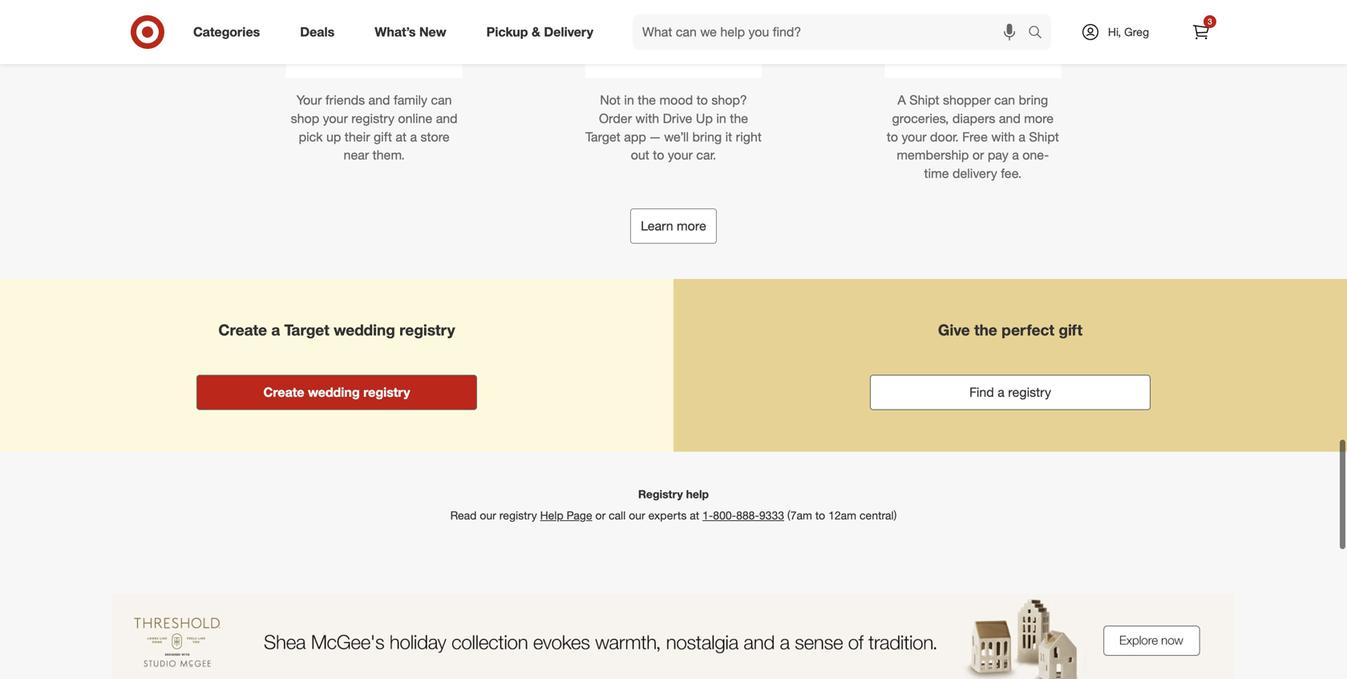 Task type: locate. For each thing, give the bounding box(es) containing it.
in
[[624, 92, 634, 108], [716, 111, 726, 126]]

0 vertical spatial in
[[624, 92, 634, 108]]

1 vertical spatial more
[[677, 218, 706, 234]]

and left the family
[[368, 92, 390, 108]]

or inside a shipt shopper can bring groceries, diapers and more to your door. free with a shipt membership or pay a one- time delivery fee.
[[973, 147, 984, 163]]

0 horizontal spatial with
[[635, 111, 659, 126]]

1 horizontal spatial at
[[690, 508, 699, 522]]

to down groceries,
[[887, 129, 898, 145]]

1 vertical spatial or
[[595, 508, 606, 522]]

target down order
[[585, 129, 621, 145]]

1 vertical spatial bring
[[692, 129, 722, 145]]

a
[[898, 92, 906, 108]]

0 horizontal spatial your
[[323, 111, 348, 126]]

to up up
[[697, 92, 708, 108]]

1 vertical spatial with
[[991, 129, 1015, 145]]

1 horizontal spatial more
[[1024, 111, 1054, 126]]

shipt
[[909, 92, 939, 108], [1029, 129, 1059, 145]]

0 horizontal spatial can
[[431, 92, 452, 108]]

car.
[[696, 147, 716, 163]]

create inside button
[[263, 385, 304, 400]]

pick
[[299, 129, 323, 145]]

and inside a shipt shopper can bring groceries, diapers and more to your door. free with a shipt membership or pay a one- time delivery fee.
[[999, 111, 1021, 126]]

can
[[431, 92, 452, 108], [994, 92, 1015, 108]]

wedding inside button
[[308, 385, 360, 400]]

0 vertical spatial at
[[396, 129, 407, 145]]

our right read
[[480, 508, 496, 522]]

at inside the your friends and family can shop your registry online and pick up their gift at a store near them.
[[396, 129, 407, 145]]

0 horizontal spatial bring
[[692, 129, 722, 145]]

1 horizontal spatial or
[[973, 147, 984, 163]]

hi,
[[1108, 25, 1121, 39]]

more right the "learn"
[[677, 218, 706, 234]]

1 vertical spatial shipt
[[1029, 129, 1059, 145]]

perfect
[[1002, 321, 1054, 339]]

to right (7am at bottom
[[815, 508, 825, 522]]

up
[[696, 111, 713, 126]]

our right call
[[629, 508, 645, 522]]

1 vertical spatial at
[[690, 508, 699, 522]]

0 horizontal spatial our
[[480, 508, 496, 522]]

create wedding registry link
[[196, 375, 477, 410]]

order
[[599, 111, 632, 126]]

3 link
[[1184, 14, 1219, 50]]

&
[[532, 24, 540, 40]]

right
[[736, 129, 762, 145]]

your
[[296, 92, 322, 108]]

0 vertical spatial the
[[638, 92, 656, 108]]

a inside the your friends and family can shop your registry online and pick up their gift at a store near them.
[[410, 129, 417, 145]]

2 horizontal spatial the
[[974, 321, 997, 339]]

more
[[1024, 111, 1054, 126], [677, 218, 706, 234]]

with up pay
[[991, 129, 1015, 145]]

in right up
[[716, 111, 726, 126]]

2 can from the left
[[994, 92, 1015, 108]]

central)
[[860, 508, 897, 522]]

what's new
[[375, 24, 446, 40]]

at up them. at the left top of the page
[[396, 129, 407, 145]]

and right diapers
[[999, 111, 1021, 126]]

your
[[323, 111, 348, 126], [902, 129, 927, 145], [668, 147, 693, 163]]

or down the free
[[973, 147, 984, 163]]

can inside a shipt shopper can bring groceries, diapers and more to your door. free with a shipt membership or pay a one- time delivery fee.
[[994, 92, 1015, 108]]

0 horizontal spatial gift
[[374, 129, 392, 145]]

or
[[973, 147, 984, 163], [595, 508, 606, 522]]

in right the not
[[624, 92, 634, 108]]

0 vertical spatial bring
[[1019, 92, 1048, 108]]

3
[[1208, 16, 1212, 26]]

can up diapers
[[994, 92, 1015, 108]]

create for create a target wedding registry
[[218, 321, 267, 339]]

1 horizontal spatial your
[[668, 147, 693, 163]]

a
[[410, 129, 417, 145], [1019, 129, 1026, 145], [1012, 147, 1019, 163], [271, 321, 280, 339], [998, 385, 1005, 400]]

2 vertical spatial your
[[668, 147, 693, 163]]

time
[[924, 166, 949, 181]]

learn more button
[[630, 208, 717, 244]]

0 vertical spatial or
[[973, 147, 984, 163]]

1 vertical spatial target
[[284, 321, 329, 339]]

target up create wedding registry
[[284, 321, 329, 339]]

shop
[[291, 111, 319, 126]]

more inside a shipt shopper can bring groceries, diapers and more to your door. free with a shipt membership or pay a one- time delivery fee.
[[1024, 111, 1054, 126]]

0 vertical spatial target
[[585, 129, 621, 145]]

learn
[[641, 218, 673, 234]]

more up one-
[[1024, 111, 1054, 126]]

1 vertical spatial create
[[263, 385, 304, 400]]

0 vertical spatial gift
[[374, 129, 392, 145]]

1 horizontal spatial can
[[994, 92, 1015, 108]]

to
[[697, 92, 708, 108], [887, 129, 898, 145], [653, 147, 664, 163], [815, 508, 825, 522]]

give
[[938, 321, 970, 339]]

can right the family
[[431, 92, 452, 108]]

—
[[650, 129, 661, 145]]

What can we help you find? suggestions appear below search field
[[633, 14, 1032, 50]]

at
[[396, 129, 407, 145], [690, 508, 699, 522]]

find a registry link
[[870, 375, 1151, 410]]

with
[[635, 111, 659, 126], [991, 129, 1015, 145]]

advertisement region
[[10, 594, 1337, 679]]

1 vertical spatial the
[[730, 111, 748, 126]]

your up up
[[323, 111, 348, 126]]

1 horizontal spatial our
[[629, 508, 645, 522]]

bring up "car."
[[692, 129, 722, 145]]

to inside 'registry help read our registry help page or call our experts at 1-800-888-9333 (7am to 12am central)'
[[815, 508, 825, 522]]

0 vertical spatial your
[[323, 111, 348, 126]]

the left mood
[[638, 92, 656, 108]]

0 horizontal spatial more
[[677, 218, 706, 234]]

1 horizontal spatial in
[[716, 111, 726, 126]]

1 vertical spatial your
[[902, 129, 927, 145]]

and up store
[[436, 111, 458, 126]]

1 horizontal spatial target
[[585, 129, 621, 145]]

give the perfect gift
[[938, 321, 1083, 339]]

not
[[600, 92, 621, 108]]

2 horizontal spatial and
[[999, 111, 1021, 126]]

0 vertical spatial more
[[1024, 111, 1054, 126]]

create a target wedding registry
[[218, 321, 455, 339]]

at left 1-
[[690, 508, 699, 522]]

registry
[[638, 487, 683, 501]]

wedding down create a target wedding registry
[[308, 385, 360, 400]]

pickup & delivery
[[486, 24, 593, 40]]

0 vertical spatial shipt
[[909, 92, 939, 108]]

the right give
[[974, 321, 997, 339]]

gift
[[374, 129, 392, 145], [1059, 321, 1083, 339]]

wedding up create wedding registry
[[334, 321, 395, 339]]

0 horizontal spatial at
[[396, 129, 407, 145]]

and
[[368, 92, 390, 108], [436, 111, 458, 126], [999, 111, 1021, 126]]

target
[[585, 129, 621, 145], [284, 321, 329, 339]]

1 vertical spatial wedding
[[308, 385, 360, 400]]

with up —
[[635, 111, 659, 126]]

1 horizontal spatial bring
[[1019, 92, 1048, 108]]

search
[[1021, 26, 1059, 41]]

gift up them. at the left top of the page
[[374, 129, 392, 145]]

help page link
[[540, 508, 592, 522]]

888-
[[736, 508, 759, 522]]

0 horizontal spatial shipt
[[909, 92, 939, 108]]

your inside not in the mood to shop? order with drive up in the target app — we'll bring it right out to your car.
[[668, 147, 693, 163]]

0 horizontal spatial or
[[595, 508, 606, 522]]

read
[[450, 508, 477, 522]]

your down the we'll
[[668, 147, 693, 163]]

friends
[[325, 92, 365, 108]]

bring up one-
[[1019, 92, 1048, 108]]

fee.
[[1001, 166, 1022, 181]]

learn more
[[641, 218, 706, 234]]

can inside the your friends and family can shop your registry online and pick up their gift at a store near them.
[[431, 92, 452, 108]]

0 vertical spatial create
[[218, 321, 267, 339]]

1 can from the left
[[431, 92, 452, 108]]

up
[[326, 129, 341, 145]]

2 horizontal spatial your
[[902, 129, 927, 145]]

shipt up groceries,
[[909, 92, 939, 108]]

bring
[[1019, 92, 1048, 108], [692, 129, 722, 145]]

1-
[[702, 508, 713, 522]]

pickup & delivery link
[[473, 14, 613, 50]]

or inside 'registry help read our registry help page or call our experts at 1-800-888-9333 (7am to 12am central)'
[[595, 508, 606, 522]]

or left call
[[595, 508, 606, 522]]

1 horizontal spatial gift
[[1059, 321, 1083, 339]]

the
[[638, 92, 656, 108], [730, 111, 748, 126], [974, 321, 997, 339]]

find a registry button
[[870, 375, 1151, 410]]

the down the shop?
[[730, 111, 748, 126]]

delivery
[[953, 166, 997, 181]]

0 vertical spatial with
[[635, 111, 659, 126]]

your down groceries,
[[902, 129, 927, 145]]

shipt up one-
[[1029, 129, 1059, 145]]

deals
[[300, 24, 335, 40]]

help
[[686, 487, 709, 501]]

gift right perfect
[[1059, 321, 1083, 339]]

1 horizontal spatial with
[[991, 129, 1015, 145]]

new
[[419, 24, 446, 40]]



Task type: vqa. For each thing, say whether or not it's contained in the screenshot.
Give the perfect gift
yes



Task type: describe. For each thing, give the bounding box(es) containing it.
a shipt shopper can bring groceries, diapers and more to your door. free with a shipt membership or pay a one- time delivery fee.
[[887, 92, 1059, 181]]

12am
[[828, 508, 856, 522]]

not in the mood to shop? order with drive up in the target app — we'll bring it right out to your car.
[[585, 92, 762, 163]]

hi, greg
[[1108, 25, 1149, 39]]

0 horizontal spatial and
[[368, 92, 390, 108]]

drive
[[663, 111, 692, 126]]

at inside 'registry help read our registry help page or call our experts at 1-800-888-9333 (7am to 12am central)'
[[690, 508, 699, 522]]

0 horizontal spatial the
[[638, 92, 656, 108]]

your inside the your friends and family can shop your registry online and pick up their gift at a store near them.
[[323, 111, 348, 126]]

door.
[[930, 129, 959, 145]]

them.
[[373, 147, 405, 163]]

a inside find a registry button
[[998, 385, 1005, 400]]

with inside not in the mood to shop? order with drive up in the target app — we'll bring it right out to your car.
[[635, 111, 659, 126]]

gift inside the your friends and family can shop your registry online and pick up their gift at a store near them.
[[374, 129, 392, 145]]

greg
[[1124, 25, 1149, 39]]

registry inside 'registry help read our registry help page or call our experts at 1-800-888-9333 (7am to 12am central)'
[[499, 508, 537, 522]]

their
[[345, 129, 370, 145]]

target inside not in the mood to shop? order with drive up in the target app — we'll bring it right out to your car.
[[585, 129, 621, 145]]

categories link
[[180, 14, 280, 50]]

1 horizontal spatial the
[[730, 111, 748, 126]]

one-
[[1023, 147, 1049, 163]]

more inside learn more button
[[677, 218, 706, 234]]

shop?
[[711, 92, 747, 108]]

deals link
[[286, 14, 355, 50]]

family
[[394, 92, 427, 108]]

to inside a shipt shopper can bring groceries, diapers and more to your door. free with a shipt membership or pay a one- time delivery fee.
[[887, 129, 898, 145]]

registry inside the your friends and family can shop your registry online and pick up their gift at a store near them.
[[351, 111, 394, 126]]

your inside a shipt shopper can bring groceries, diapers and more to your door. free with a shipt membership or pay a one- time delivery fee.
[[902, 129, 927, 145]]

shopper
[[943, 92, 991, 108]]

groceries,
[[892, 111, 949, 126]]

registry help read our registry help page or call our experts at 1-800-888-9333 (7am to 12am central)
[[450, 487, 897, 522]]

find a registry
[[969, 385, 1051, 400]]

mood
[[659, 92, 693, 108]]

registry inside button
[[363, 385, 410, 400]]

app
[[624, 129, 646, 145]]

membership
[[897, 147, 969, 163]]

page
[[567, 508, 592, 522]]

1 horizontal spatial and
[[436, 111, 458, 126]]

bring inside not in the mood to shop? order with drive up in the target app — we'll bring it right out to your car.
[[692, 129, 722, 145]]

800-
[[713, 508, 736, 522]]

delivery
[[544, 24, 593, 40]]

what's
[[375, 24, 416, 40]]

we'll
[[664, 129, 689, 145]]

to right out
[[653, 147, 664, 163]]

0 vertical spatial wedding
[[334, 321, 395, 339]]

pickup
[[486, 24, 528, 40]]

1 our from the left
[[480, 508, 496, 522]]

what's new link
[[361, 14, 466, 50]]

help
[[540, 508, 564, 522]]

1 vertical spatial gift
[[1059, 321, 1083, 339]]

find
[[969, 385, 994, 400]]

0 horizontal spatial in
[[624, 92, 634, 108]]

call
[[609, 508, 626, 522]]

2 vertical spatial the
[[974, 321, 997, 339]]

1 vertical spatial in
[[716, 111, 726, 126]]

0 horizontal spatial target
[[284, 321, 329, 339]]

with inside a shipt shopper can bring groceries, diapers and more to your door. free with a shipt membership or pay a one- time delivery fee.
[[991, 129, 1015, 145]]

diapers
[[952, 111, 995, 126]]

pay
[[988, 147, 1009, 163]]

bring inside a shipt shopper can bring groceries, diapers and more to your door. free with a shipt membership or pay a one- time delivery fee.
[[1019, 92, 1048, 108]]

search button
[[1021, 14, 1059, 53]]

create for create wedding registry
[[263, 385, 304, 400]]

online
[[398, 111, 432, 126]]

registry inside button
[[1008, 385, 1051, 400]]

near
[[344, 147, 369, 163]]

experts
[[648, 508, 687, 522]]

free
[[962, 129, 988, 145]]

store
[[421, 129, 450, 145]]

(7am
[[787, 508, 812, 522]]

2 our from the left
[[629, 508, 645, 522]]

out
[[631, 147, 649, 163]]

1-800-888-9333 link
[[702, 508, 784, 522]]

1 horizontal spatial shipt
[[1029, 129, 1059, 145]]

9333
[[759, 508, 784, 522]]

your friends and family can shop your registry online and pick up their gift at a store near them.
[[291, 92, 458, 163]]

create wedding registry button
[[196, 375, 477, 410]]

categories
[[193, 24, 260, 40]]

create wedding registry
[[263, 385, 410, 400]]

it
[[725, 129, 732, 145]]



